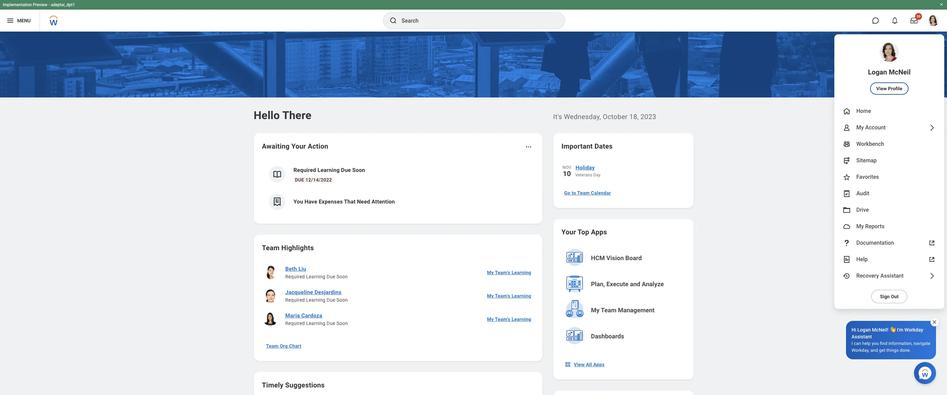 Task type: locate. For each thing, give the bounding box(es) containing it.
due up desjardins
[[327, 274, 335, 280]]

required down jacqueline
[[285, 297, 305, 303]]

highlights
[[281, 244, 314, 252]]

navigate
[[914, 341, 930, 346]]

1 vertical spatial team's
[[495, 293, 510, 299]]

logan
[[868, 68, 887, 76], [857, 327, 871, 333]]

learning inside awaiting your action list
[[318, 167, 340, 173]]

adeptai_dpt1
[[51, 2, 75, 7]]

team org chart button
[[263, 339, 304, 353]]

chevron right image inside recovery assistant "menu item"
[[928, 272, 936, 280]]

mcneil
[[889, 68, 911, 76]]

and left 'analyze'
[[630, 281, 640, 288]]

assistant up can
[[852, 334, 872, 340]]

documentation menu item
[[834, 235, 944, 251]]

1 vertical spatial logan
[[857, 327, 871, 333]]

0 vertical spatial and
[[630, 281, 640, 288]]

jacqueline desjardins button
[[283, 289, 344, 297]]

1 my team's learning button from the top
[[484, 266, 534, 280]]

due inside beth liu required learning due soon
[[327, 274, 335, 280]]

due left 12/14/2022
[[295, 177, 304, 183]]

1 vertical spatial view
[[574, 362, 585, 368]]

required up due 12/14/2022
[[294, 167, 316, 173]]

1 vertical spatial and
[[871, 348, 878, 353]]

attention
[[372, 199, 395, 205]]

liu
[[298, 266, 306, 272]]

0 vertical spatial assistant
[[880, 273, 904, 279]]

team's for cardoza
[[495, 317, 510, 322]]

board
[[625, 255, 642, 262]]

1 horizontal spatial view
[[876, 86, 887, 91]]

soon inside awaiting your action list
[[352, 167, 365, 173]]

awaiting
[[262, 142, 290, 150]]

execute
[[606, 281, 629, 288]]

team up dashboards
[[601, 307, 616, 314]]

your
[[291, 142, 306, 150], [561, 228, 576, 236]]

chevron right image
[[928, 124, 936, 132], [928, 272, 936, 280]]

2 my team's learning from the top
[[487, 293, 531, 299]]

0 vertical spatial your
[[291, 142, 306, 150]]

2 my team's learning button from the top
[[484, 289, 534, 303]]

required inside jacqueline desjardins required learning due soon
[[285, 297, 305, 303]]

inbox large image
[[911, 17, 918, 24]]

team's for liu
[[495, 270, 510, 275]]

my account menu item
[[834, 120, 944, 136]]

1 vertical spatial my team's learning button
[[484, 289, 534, 303]]

view inside button
[[574, 362, 585, 368]]

0 vertical spatial logan
[[868, 68, 887, 76]]

view for view profile
[[876, 86, 887, 91]]

soon for liu
[[336, 274, 348, 280]]

view left all
[[574, 362, 585, 368]]

soon inside beth liu required learning due soon
[[336, 274, 348, 280]]

0 horizontal spatial view
[[574, 362, 585, 368]]

1 horizontal spatial your
[[561, 228, 576, 236]]

due
[[341, 167, 351, 173], [295, 177, 304, 183], [327, 274, 335, 280], [327, 297, 335, 303], [327, 321, 335, 326]]

to
[[572, 190, 576, 196]]

required
[[294, 167, 316, 173], [285, 274, 305, 280], [285, 297, 305, 303], [285, 321, 305, 326]]

apps inside view all apps button
[[593, 362, 605, 368]]

paste image
[[843, 190, 851, 198]]

required inside maria cardoza required learning due soon
[[285, 321, 305, 326]]

2 team's from the top
[[495, 293, 510, 299]]

done.
[[900, 348, 911, 353]]

logan mcneil menu
[[834, 34, 944, 309]]

hcm vision board
[[591, 255, 642, 262]]

required down the beth liu button
[[285, 274, 305, 280]]

veterans
[[575, 173, 592, 178]]

due up you have expenses that need attention
[[341, 167, 351, 173]]

team highlights
[[262, 244, 314, 252]]

menu button
[[0, 10, 40, 32]]

holiday veterans day
[[575, 165, 601, 178]]

2023
[[641, 113, 656, 121]]

drive menu item
[[834, 202, 944, 218]]

your left action
[[291, 142, 306, 150]]

my team's learning
[[487, 270, 531, 275], [487, 293, 531, 299], [487, 317, 531, 322]]

documentation
[[856, 240, 894, 246]]

3 my team's learning from the top
[[487, 317, 531, 322]]

hello there main content
[[0, 32, 947, 395]]

0 vertical spatial my team's learning
[[487, 270, 531, 275]]

1 my team's learning from the top
[[487, 270, 531, 275]]

nov 10
[[563, 165, 571, 178]]

0 vertical spatial team's
[[495, 270, 510, 275]]

view all apps button
[[561, 358, 609, 372]]

and down you
[[871, 348, 878, 353]]

avatar image
[[843, 223, 851, 231]]

beth liu button
[[283, 265, 309, 273]]

question image
[[843, 239, 851, 247]]

0 horizontal spatial assistant
[[852, 334, 872, 340]]

due inside maria cardoza required learning due soon
[[327, 321, 335, 326]]

chevron right image for assistant
[[928, 272, 936, 280]]

required for jacqueline
[[285, 297, 305, 303]]

team right to
[[577, 190, 590, 196]]

book open image
[[272, 169, 282, 180]]

holiday
[[576, 165, 595, 171]]

0 vertical spatial chevron right image
[[928, 124, 936, 132]]

learning inside beth liu required learning due soon
[[306, 274, 325, 280]]

view
[[876, 86, 887, 91], [574, 362, 585, 368]]

2 chevron right image from the top
[[928, 272, 936, 280]]

day
[[593, 173, 601, 178]]

cardoza
[[301, 313, 322, 319]]

go to team calendar button
[[561, 186, 614, 200]]

10
[[563, 170, 571, 178]]

workbench
[[856, 141, 884, 147]]

timely suggestions
[[262, 381, 325, 390]]

preview
[[33, 2, 47, 7]]

my team's learning button for desjardins
[[484, 289, 534, 303]]

hcm
[[591, 255, 605, 262]]

my team's learning button for liu
[[484, 266, 534, 280]]

hello there
[[254, 109, 312, 122]]

required inside beth liu required learning due soon
[[285, 274, 305, 280]]

my team's learning button
[[484, 266, 534, 280], [484, 289, 534, 303], [484, 313, 534, 326]]

my team management button
[[562, 298, 686, 323]]

logan up view profile
[[868, 68, 887, 76]]

view for view all apps
[[574, 362, 585, 368]]

0 vertical spatial view
[[876, 86, 887, 91]]

beth
[[285, 266, 297, 272]]

view left profile
[[876, 86, 887, 91]]

team inside my team management button
[[601, 307, 616, 314]]

soon for cardoza
[[336, 321, 348, 326]]

profile
[[888, 86, 902, 91]]

soon inside maria cardoza required learning due soon
[[336, 321, 348, 326]]

find
[[880, 341, 887, 346]]

beth liu required learning due soon
[[285, 266, 348, 280]]

my team's learning for liu
[[487, 270, 531, 275]]

1 horizontal spatial assistant
[[880, 273, 904, 279]]

team left org
[[266, 344, 278, 349]]

implementation preview -   adeptai_dpt1
[[3, 2, 75, 7]]

2 vertical spatial team's
[[495, 317, 510, 322]]

awaiting your action list
[[262, 161, 534, 216]]

assistant inside hi logan mcneil! 👋 i'm workday assistant i can help you find information, navigate workday, and get things done.
[[852, 334, 872, 340]]

2 vertical spatial my team's learning button
[[484, 313, 534, 326]]

soon
[[352, 167, 365, 173], [336, 274, 348, 280], [336, 297, 348, 303], [336, 321, 348, 326]]

i'm
[[897, 327, 903, 333]]

0 vertical spatial my team's learning button
[[484, 266, 534, 280]]

required down maria at the bottom left
[[285, 321, 305, 326]]

2 vertical spatial my team's learning
[[487, 317, 531, 322]]

assistant down help menu item
[[880, 273, 904, 279]]

due down jacqueline desjardins required learning due soon
[[327, 321, 335, 326]]

0 horizontal spatial your
[[291, 142, 306, 150]]

due down desjardins
[[327, 297, 335, 303]]

1 vertical spatial chevron right image
[[928, 272, 936, 280]]

maria cardoza button
[[283, 312, 325, 320]]

assistant
[[880, 273, 904, 279], [852, 334, 872, 340]]

soon inside jacqueline desjardins required learning due soon
[[336, 297, 348, 303]]

0 vertical spatial apps
[[591, 228, 607, 236]]

12/14/2022
[[305, 177, 332, 183]]

1 team's from the top
[[495, 270, 510, 275]]

recovery assistant
[[856, 273, 904, 279]]

folder open image
[[843, 206, 851, 214]]

maria cardoza required learning due soon
[[285, 313, 348, 326]]

learning inside maria cardoza required learning due soon
[[306, 321, 325, 326]]

due inside jacqueline desjardins required learning due soon
[[327, 297, 335, 303]]

3 my team's learning button from the top
[[484, 313, 534, 326]]

logan right hi
[[857, 327, 871, 333]]

1 chevron right image from the top
[[928, 124, 936, 132]]

chevron right image for account
[[928, 124, 936, 132]]

view inside "logan mcneil" menu item
[[876, 86, 887, 91]]

drive
[[856, 207, 869, 213]]

1 vertical spatial my team's learning
[[487, 293, 531, 299]]

analyze
[[642, 281, 664, 288]]

your left top
[[561, 228, 576, 236]]

hello
[[254, 109, 280, 122]]

get
[[879, 348, 885, 353]]

3 team's from the top
[[495, 317, 510, 322]]

1 vertical spatial assistant
[[852, 334, 872, 340]]

1 horizontal spatial and
[[871, 348, 878, 353]]

ext link image
[[928, 256, 936, 264]]

favorites
[[856, 174, 879, 180]]

1 vertical spatial apps
[[593, 362, 605, 368]]

apps right top
[[591, 228, 607, 236]]

all
[[586, 362, 592, 368]]

apps right all
[[593, 362, 605, 368]]

account
[[865, 124, 886, 131]]

0 horizontal spatial and
[[630, 281, 640, 288]]



Task type: describe. For each thing, give the bounding box(es) containing it.
nov
[[563, 165, 571, 170]]

information,
[[889, 341, 912, 346]]

sign out
[[880, 294, 899, 300]]

sign
[[880, 294, 890, 300]]

my inside 'menu item'
[[856, 223, 864, 230]]

things
[[886, 348, 899, 353]]

learning inside jacqueline desjardins required learning due soon
[[306, 297, 325, 303]]

team org chart
[[266, 344, 301, 349]]

plan, execute and analyze button
[[562, 272, 686, 297]]

dashboards
[[591, 333, 624, 340]]

plan, execute and analyze
[[591, 281, 664, 288]]

desjardins
[[315, 289, 342, 296]]

notifications large image
[[891, 17, 898, 24]]

required learning due soon
[[294, 167, 365, 173]]

it's wednesday, october 18, 2023
[[553, 113, 656, 121]]

logan mcneil menu item
[[834, 34, 944, 103]]

required for beth
[[285, 274, 305, 280]]

hi logan mcneil! 👋 i'm workday assistant i can help you find information, navigate workday, and get things done.
[[852, 327, 930, 353]]

wednesday,
[[564, 113, 601, 121]]

it's
[[553, 113, 562, 121]]

october
[[603, 113, 628, 121]]

required for maria
[[285, 321, 305, 326]]

have
[[305, 199, 317, 205]]

plan,
[[591, 281, 605, 288]]

-
[[48, 2, 50, 7]]

due for jacqueline desjardins
[[327, 297, 335, 303]]

time image
[[843, 272, 851, 280]]

audit menu item
[[834, 185, 944, 202]]

favorites menu item
[[834, 169, 944, 185]]

view all apps
[[574, 362, 605, 368]]

jacqueline desjardins required learning due soon
[[285, 289, 348, 303]]

out
[[891, 294, 899, 300]]

implementation
[[3, 2, 32, 7]]

and inside hi logan mcneil! 👋 i'm workday assistant i can help you find information, navigate workday, and get things done.
[[871, 348, 878, 353]]

nbox image
[[564, 361, 571, 368]]

recovery assistant menu item
[[834, 268, 944, 284]]

30 button
[[907, 13, 922, 28]]

you have expenses that need attention
[[294, 199, 395, 205]]

can
[[854, 341, 861, 346]]

search image
[[389, 16, 397, 25]]

my team's learning for cardoza
[[487, 317, 531, 322]]

logan mcneil
[[868, 68, 911, 76]]

sitemap
[[856, 157, 877, 164]]

30
[[917, 14, 921, 18]]

my reports
[[856, 223, 885, 230]]

jacqueline
[[285, 289, 313, 296]]

my team's learning for desjardins
[[487, 293, 531, 299]]

due for beth liu
[[327, 274, 335, 280]]

that
[[344, 199, 356, 205]]

org
[[280, 344, 288, 349]]

18,
[[629, 113, 639, 121]]

team's for desjardins
[[495, 293, 510, 299]]

team highlights list
[[262, 261, 534, 331]]

my account
[[856, 124, 886, 131]]

calendar
[[591, 190, 611, 196]]

Search Workday  search field
[[402, 13, 551, 28]]

justify image
[[6, 16, 14, 25]]

help
[[856, 256, 868, 263]]

my inside menu item
[[856, 124, 864, 131]]

team inside go to team calendar button
[[577, 190, 590, 196]]

document image
[[843, 256, 851, 264]]

home
[[856, 108, 871, 114]]

sitemap menu item
[[834, 153, 944, 169]]

audit
[[856, 190, 869, 197]]

suggestions
[[285, 381, 325, 390]]

chart
[[289, 344, 301, 349]]

team inside "team org chart" button
[[266, 344, 278, 349]]

team left 'highlights'
[[262, 244, 280, 252]]

action
[[308, 142, 328, 150]]

home menu item
[[834, 103, 944, 120]]

soon for desjardins
[[336, 297, 348, 303]]

close environment banner image
[[940, 2, 944, 7]]

required inside awaiting your action list
[[294, 167, 316, 173]]

home image
[[843, 107, 851, 115]]

due for maria cardoza
[[327, 321, 335, 326]]

due 12/14/2022
[[295, 177, 332, 183]]

workbench menu item
[[834, 136, 944, 153]]

my team management
[[591, 307, 655, 314]]

logan inside hi logan mcneil! 👋 i'm workday assistant i can help you find information, navigate workday, and get things done.
[[857, 327, 871, 333]]

important
[[561, 142, 593, 150]]

ext link image
[[928, 239, 936, 247]]

user image
[[843, 124, 851, 132]]

there
[[282, 109, 312, 122]]

view profile
[[876, 86, 902, 91]]

logan inside menu item
[[868, 68, 887, 76]]

logan mcneil image
[[928, 15, 939, 26]]

logan mcneil banner
[[0, 0, 947, 309]]

expenses
[[319, 199, 343, 205]]

and inside plan, execute and analyze button
[[630, 281, 640, 288]]

i
[[852, 341, 853, 346]]

apps for view all apps
[[593, 362, 605, 368]]

1 vertical spatial your
[[561, 228, 576, 236]]

top
[[578, 228, 589, 236]]

x image
[[932, 320, 937, 325]]

my team's learning button for cardoza
[[484, 313, 534, 326]]

help
[[862, 341, 871, 346]]

you
[[872, 341, 879, 346]]

workday,
[[852, 348, 869, 353]]

assistant inside recovery assistant "menu item"
[[880, 273, 904, 279]]

holiday button
[[575, 164, 685, 172]]

dashboard expenses image
[[272, 197, 282, 207]]

dashboards button
[[562, 324, 686, 349]]

menu
[[17, 18, 31, 23]]

apps for your top apps
[[591, 228, 607, 236]]

need
[[357, 199, 370, 205]]

important dates
[[561, 142, 613, 150]]

you
[[294, 199, 303, 205]]

dates
[[595, 142, 613, 150]]

contact card matrix manager image
[[843, 140, 851, 148]]

endpoints image
[[843, 157, 851, 165]]

awaiting your action
[[262, 142, 328, 150]]

hi
[[852, 327, 856, 333]]

maria
[[285, 313, 300, 319]]

your top apps
[[561, 228, 607, 236]]

👋
[[890, 327, 896, 333]]

timely
[[262, 381, 283, 390]]

my reports menu item
[[834, 218, 944, 235]]

related actions image
[[525, 144, 532, 150]]

recovery
[[856, 273, 879, 279]]

mcneil!
[[872, 327, 888, 333]]

help menu item
[[834, 251, 944, 268]]

star image
[[843, 173, 851, 181]]

go
[[564, 190, 570, 196]]



Task type: vqa. For each thing, say whether or not it's contained in the screenshot.
Profile Logan McNeil image
no



